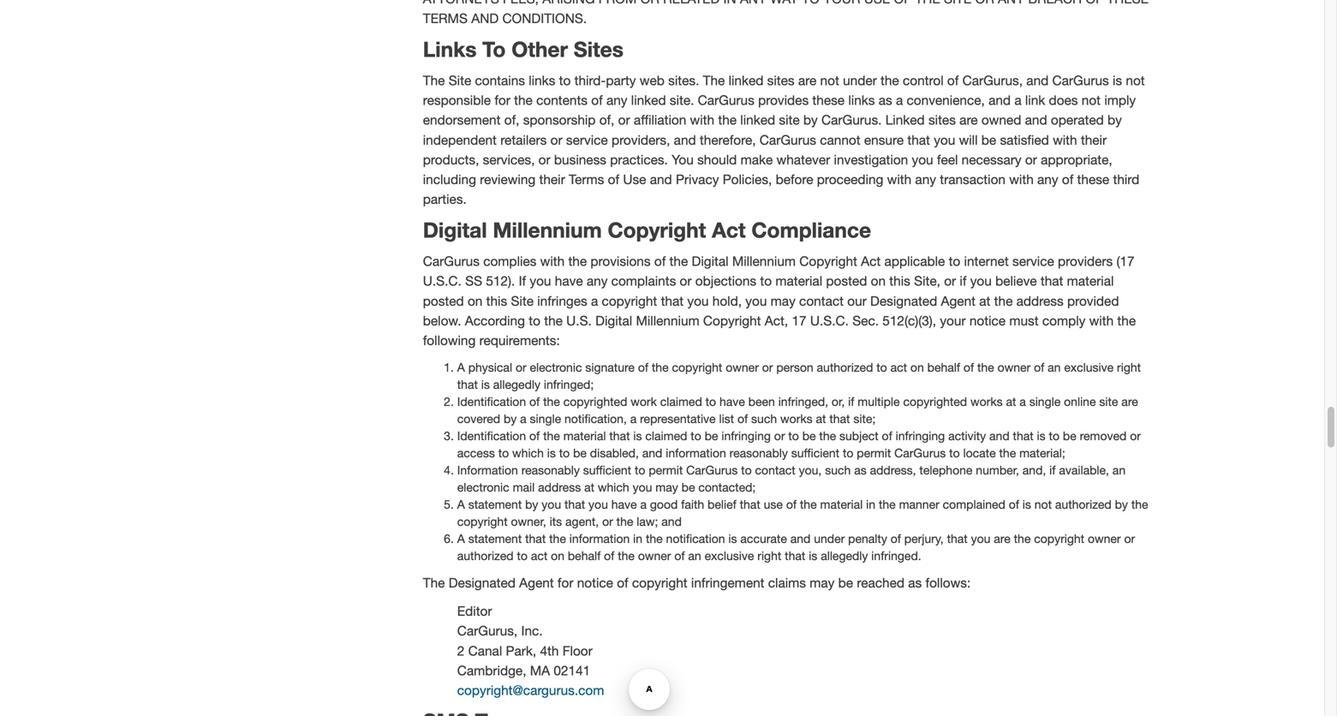 Task type: vqa. For each thing, say whether or not it's contained in the screenshot.
the bottommost 'ANSWERS'
no



Task type: describe. For each thing, give the bounding box(es) containing it.
been
[[748, 395, 775, 409]]

you left the hold,
[[687, 293, 709, 309]]

site inside a physical or electronic signature of the copyright owner or person authorized to act on behalf of the owner of an exclusive right that is allegedly infringed; identification of the copyrighted work claimed to have been infringed, or, if multiple copyrighted works at a single online site are covered by a single notification, a representative list of such works at that site; identification of the material that is claimed to be infringing or to be the subject of infringing activity and that is to be removed or access to which is to be disabled, and information reasonably sufficient to permit cargurus to locate the material; information reasonably sufficient to permit cargurus to contact you, such as address, telephone number, and, if available, an electronic mail address at which you may be contacted; a statement by you that you have a good faith belief that use of the material in the manner complained of is not authorized by the copyright owner, its agent, or the law; and a statement that the information in the notification is accurate and under penalty of perjury, that you are the copyright owner or authorized to act on behalf of the owner of an exclusive right that is allegedly infringed.
[[1099, 395, 1118, 409]]

0 horizontal spatial sufficient
[[583, 463, 631, 477]]

1 horizontal spatial right
[[1117, 360, 1141, 374]]

are up "will" on the top right of the page
[[960, 112, 978, 128]]

should
[[697, 152, 737, 167]]

to up contacted;
[[741, 463, 752, 477]]

1 horizontal spatial information
[[666, 446, 726, 460]]

1 horizontal spatial in
[[866, 497, 876, 511]]

with down necessary
[[1009, 172, 1034, 187]]

notification,
[[565, 412, 627, 426]]

other
[[512, 37, 568, 62]]

to right objections
[[760, 273, 772, 289]]

perjury,
[[904, 532, 944, 546]]

and down link
[[1025, 112, 1047, 128]]

or,
[[832, 395, 845, 409]]

1 horizontal spatial sites
[[929, 112, 956, 128]]

1 horizontal spatial digital
[[595, 313, 632, 328]]

by down removed
[[1115, 497, 1128, 511]]

providers
[[1058, 254, 1113, 269]]

providers,
[[612, 132, 670, 148]]

any left transaction
[[915, 172, 936, 187]]

make
[[741, 152, 773, 167]]

2 vertical spatial authorized
[[457, 549, 514, 563]]

any inside cargurus complies with the provisions of the digital millennium copyright act applicable to internet service providers (17 u.s.c. ss 512). if you have any complaints or objections to material posted on this site, or if you believe that material posted on this site infringes a copyright that you hold, you may contact our designated agent at the address provided below. according to the u.s. digital millennium copyright act, 17 u.s.c. sec. 512(c)(3), your notice must comply with the following requirements:
[[587, 273, 608, 289]]

complies
[[483, 254, 537, 269]]

our
[[847, 293, 867, 309]]

0 vertical spatial claimed
[[660, 395, 702, 409]]

you down internet
[[970, 273, 992, 289]]

to down subject
[[843, 446, 854, 460]]

site,
[[914, 273, 941, 289]]

to up telephone
[[949, 446, 960, 460]]

a left link
[[1015, 93, 1022, 108]]

following
[[423, 333, 476, 348]]

0 horizontal spatial designated
[[449, 575, 516, 591]]

that up agent,
[[565, 497, 585, 511]]

editor cargurus, inc. 2 canal park, 4th floor cambridge, ma 02141 copyright@cargurus.com
[[457, 604, 604, 698]]

2 statement from the top
[[468, 532, 522, 546]]

and up locate
[[989, 429, 1010, 443]]

as inside a physical or electronic signature of the copyright owner or person authorized to act on behalf of the owner of an exclusive right that is allegedly infringed; identification of the copyrighted work claimed to have been infringed, or, if multiple copyrighted works at a single online site are covered by a single notification, a representative list of such works at that site; identification of the material that is claimed to be infringing or to be the subject of infringing activity and that is to be removed or access to which is to be disabled, and information reasonably sufficient to permit cargurus to locate the material; information reasonably sufficient to permit cargurus to contact you, such as address, telephone number, and, if available, an electronic mail address at which you may be contacted; a statement by you that you have a good faith belief that use of the material in the manner complained of is not authorized by the copyright owner, its agent, or the law; and a statement that the information in the notification is accurate and under penalty of perjury, that you are the copyright owner or authorized to act on behalf of the owner of an exclusive right that is allegedly infringed.
[[854, 463, 867, 477]]

sponsorship
[[523, 112, 596, 128]]

1 infringing from the left
[[722, 429, 771, 443]]

address inside cargurus complies with the provisions of the digital millennium copyright act applicable to internet service providers (17 u.s.c. ss 512). if you have any complaints or objections to material posted on this site, or if you believe that material posted on this site infringes a copyright that you hold, you may contact our designated agent at the address provided below. according to the u.s. digital millennium copyright act, 17 u.s.c. sec. 512(c)(3), your notice must comply with the following requirements:
[[1017, 293, 1064, 309]]

act inside cargurus complies with the provisions of the digital millennium copyright act applicable to internet service providers (17 u.s.c. ss 512). if you have any complaints or objections to material posted on this site, or if you believe that material posted on this site infringes a copyright that you hold, you may contact our designated agent at the address provided below. according to the u.s. digital millennium copyright act, 17 u.s.c. sec. 512(c)(3), your notice must comply with the following requirements:
[[861, 254, 881, 269]]

1 copyrighted from the left
[[563, 395, 627, 409]]

follows:
[[926, 575, 971, 591]]

owner down available, in the right of the page
[[1088, 532, 1121, 546]]

transaction
[[940, 172, 1006, 187]]

to up information
[[498, 446, 509, 460]]

complained
[[943, 497, 1006, 511]]

0 vertical spatial exclusive
[[1064, 360, 1114, 374]]

cargurus, inside the site contains links to third-party web sites. the linked sites are not under the control of cargurus, and cargurus is not responsible for the contents of any linked site. cargurus provides these links as a convenience, and a link does not imply endorsement of, sponsorship of, or affiliation with the linked site by cargurus. linked sites are owned and operated by independent retailers or service providers, and therefore, cargurus cannot ensure that you will be satisfied with their products, services, or business practices. you should make whatever investigation you feel necessary or appropriate, including reviewing their terms of use and privacy policies, before proceeding with any transaction with any of these third parties.
[[963, 73, 1023, 88]]

representative
[[640, 412, 716, 426]]

0 vertical spatial u.s.c.
[[423, 273, 462, 289]]

cannot
[[820, 132, 861, 148]]

to left internet
[[949, 254, 961, 269]]

you up agent,
[[589, 497, 608, 511]]

provides
[[758, 93, 809, 108]]

not up cargurus.
[[820, 73, 839, 88]]

you right if
[[530, 273, 551, 289]]

on down ss
[[468, 293, 483, 309]]

owner down law;
[[638, 549, 671, 563]]

02141
[[554, 663, 590, 678]]

be up faith
[[682, 480, 695, 494]]

site.
[[670, 93, 694, 108]]

copyright down available, in the right of the page
[[1034, 532, 1085, 546]]

the site contains links to third-party web sites. the linked sites are not under the control of cargurus, and cargurus is not responsible for the contents of any linked site. cargurus provides these links as a convenience, and a link does not imply endorsement of, sponsorship of, or affiliation with the linked site by cargurus. linked sites are owned and operated by independent retailers or service providers, and therefore, cargurus cannot ensure that you will be satisfied with their products, services, or business practices. you should make whatever investigation you feel necessary or appropriate, including reviewing their terms of use and privacy policies, before proceeding with any transaction with any of these third parties.
[[423, 73, 1145, 207]]

work
[[631, 395, 657, 409]]

2 horizontal spatial if
[[1050, 463, 1056, 477]]

the for notice
[[423, 575, 445, 591]]

cargurus, inside editor cargurus, inc. 2 canal park, 4th floor cambridge, ma 02141 copyright@cargurus.com
[[457, 623, 518, 639]]

1 vertical spatial act
[[531, 549, 548, 563]]

2 vertical spatial an
[[688, 549, 701, 563]]

address,
[[870, 463, 916, 477]]

1 vertical spatial u.s.c.
[[810, 313, 849, 328]]

requirements:
[[479, 333, 560, 348]]

the designated agent for notice of copyright infringement claims may be reached as follows:
[[423, 575, 971, 591]]

0 horizontal spatial posted
[[423, 293, 464, 309]]

sites.
[[668, 73, 699, 88]]

claims
[[768, 575, 806, 591]]

practices.
[[610, 152, 668, 167]]

that inside the site contains links to third-party web sites. the linked sites are not under the control of cargurus, and cargurus is not responsible for the contents of any linked site. cargurus provides these links as a convenience, and a link does not imply endorsement of, sponsorship of, or affiliation with the linked site by cargurus. linked sites are owned and operated by independent retailers or service providers, and therefore, cargurus cannot ensure that you will be satisfied with their products, services, or business practices. you should make whatever investigation you feel necessary or appropriate, including reviewing their terms of use and privacy policies, before proceeding with any transaction with any of these third parties.
[[908, 132, 930, 148]]

and up link
[[1027, 73, 1049, 88]]

accurate
[[740, 532, 787, 546]]

designated inside cargurus complies with the provisions of the digital millennium copyright act applicable to internet service providers (17 u.s.c. ss 512). if you have any complaints or objections to material posted on this site, or if you believe that material posted on this site infringes a copyright that you hold, you may contact our designated agent at the address provided below. according to the u.s. digital millennium copyright act, 17 u.s.c. sec. 512(c)(3), your notice must comply with the following requirements:
[[870, 293, 937, 309]]

at down infringed,
[[816, 412, 826, 426]]

1 vertical spatial linked
[[631, 93, 666, 108]]

does
[[1049, 93, 1078, 108]]

therefore,
[[700, 132, 756, 148]]

on down applicable
[[871, 273, 886, 289]]

1 vertical spatial claimed
[[645, 429, 687, 443]]

by up owner,
[[525, 497, 538, 511]]

internet
[[964, 254, 1009, 269]]

0 vertical spatial this
[[889, 273, 910, 289]]

0 vertical spatial their
[[1081, 132, 1107, 148]]

and,
[[1023, 463, 1046, 477]]

2 horizontal spatial digital
[[692, 254, 729, 269]]

1 horizontal spatial act
[[891, 360, 907, 374]]

and right accurate
[[790, 532, 811, 546]]

you up good
[[633, 480, 652, 494]]

comply
[[1042, 313, 1086, 328]]

cargurus inside cargurus complies with the provisions of the digital millennium copyright act applicable to internet service providers (17 u.s.c. ss 512). if you have any complaints or objections to material posted on this site, or if you believe that material posted on this site infringes a copyright that you hold, you may contact our designated agent at the address provided below. according to the u.s. digital millennium copyright act, 17 u.s.c. sec. 512(c)(3), your notice must comply with the following requirements:
[[423, 254, 480, 269]]

to up requirements:
[[529, 313, 540, 328]]

0 vertical spatial which
[[512, 446, 544, 460]]

is inside the site contains links to third-party web sites. the linked sites are not under the control of cargurus, and cargurus is not responsible for the contents of any linked site. cargurus provides these links as a convenience, and a link does not imply endorsement of, sponsorship of, or affiliation with the linked site by cargurus. linked sites are owned and operated by independent retailers or service providers, and therefore, cargurus cannot ensure that you will be satisfied with their products, services, or business practices. you should make whatever investigation you feel necessary or appropriate, including reviewing their terms of use and privacy policies, before proceeding with any transaction with any of these third parties.
[[1113, 73, 1122, 88]]

2 horizontal spatial an
[[1113, 463, 1126, 477]]

of inside cargurus complies with the provisions of the digital millennium copyright act applicable to internet service providers (17 u.s.c. ss 512). if you have any complaints or objections to material posted on this site, or if you believe that material posted on this site infringes a copyright that you hold, you may contact our designated agent at the address provided below. according to the u.s. digital millennium copyright act, 17 u.s.c. sec. 512(c)(3), your notice must comply with the following requirements:
[[654, 254, 666, 269]]

agent inside cargurus complies with the provisions of the digital millennium copyright act applicable to internet service providers (17 u.s.c. ss 512). if you have any complaints or objections to material posted on this site, or if you believe that material posted on this site infringes a copyright that you hold, you may contact our designated agent at the address provided below. according to the u.s. digital millennium copyright act, 17 u.s.c. sec. 512(c)(3), your notice must comply with the following requirements:
[[941, 293, 976, 309]]

a up linked
[[896, 93, 903, 108]]

terms
[[569, 172, 604, 187]]

address inside a physical or electronic signature of the copyright owner or person authorized to act on behalf of the owner of an exclusive right that is allegedly infringed; identification of the copyrighted work claimed to have been infringed, or, if multiple copyrighted works at a single online site are covered by a single notification, a representative list of such works at that site; identification of the material that is claimed to be infringing or to be the subject of infringing activity and that is to be removed or access to which is to be disabled, and information reasonably sufficient to permit cargurus to locate the material; information reasonably sufficient to permit cargurus to contact you, such as address, telephone number, and, if available, an electronic mail address at which you may be contacted; a statement by you that you have a good faith belief that use of the material in the manner complained of is not authorized by the copyright owner, its agent, or the law; and a statement that the information in the notification is accurate and under penalty of perjury, that you are the copyright owner or authorized to act on behalf of the owner of an exclusive right that is allegedly infringed.
[[538, 480, 581, 494]]

sec.
[[853, 313, 879, 328]]

ss
[[465, 273, 482, 289]]

and right the disabled,
[[642, 446, 662, 460]]

1 vertical spatial millennium
[[732, 254, 796, 269]]

0 horizontal spatial reasonably
[[521, 463, 580, 477]]

inc.
[[521, 623, 543, 639]]

material up 17
[[776, 273, 822, 289]]

by down provides
[[803, 112, 818, 128]]

with down provided
[[1089, 313, 1114, 328]]

with down site.
[[690, 112, 715, 128]]

to down infringed,
[[788, 429, 799, 443]]

cargurus up whatever
[[760, 132, 816, 148]]

canal
[[468, 643, 502, 659]]

site inside the site contains links to third-party web sites. the linked sites are not under the control of cargurus, and cargurus is not responsible for the contents of any linked site. cargurus provides these links as a convenience, and a link does not imply endorsement of, sponsorship of, or affiliation with the linked site by cargurus. linked sites are owned and operated by independent retailers or service providers, and therefore, cargurus cannot ensure that you will be satisfied with their products, services, or business practices. you should make whatever investigation you feel necessary or appropriate, including reviewing their terms of use and privacy policies, before proceeding with any transaction with any of these third parties.
[[779, 112, 800, 128]]

on down the its
[[551, 549, 565, 563]]

telephone
[[920, 463, 973, 477]]

online
[[1064, 395, 1096, 409]]

cargurus up telephone
[[894, 446, 946, 460]]

2 copyrighted from the left
[[903, 395, 967, 409]]

that down physical
[[457, 377, 478, 392]]

0 vertical spatial allegedly
[[493, 377, 541, 392]]

0 horizontal spatial digital
[[423, 217, 487, 243]]

on down 512(c)(3),
[[911, 360, 924, 374]]

to down the disabled,
[[635, 463, 645, 477]]

17
[[792, 313, 807, 328]]

1 vertical spatial which
[[598, 480, 629, 494]]

that down or,
[[830, 412, 850, 426]]

that right perjury,
[[947, 532, 968, 546]]

a up material;
[[1020, 395, 1026, 409]]

2 vertical spatial linked
[[740, 112, 775, 128]]

1 horizontal spatial posted
[[826, 273, 867, 289]]

infringes
[[537, 293, 587, 309]]

1 vertical spatial copyright
[[800, 254, 857, 269]]

0 horizontal spatial agent
[[519, 575, 554, 591]]

1 vertical spatial right
[[758, 549, 782, 563]]

reviewing
[[480, 172, 536, 187]]

and down good
[[662, 514, 682, 529]]

copyright up representative
[[672, 360, 722, 374]]

any down appropriate,
[[1037, 172, 1058, 187]]

subject
[[840, 429, 879, 443]]

0 vertical spatial behalf
[[927, 360, 960, 374]]

site inside cargurus complies with the provisions of the digital millennium copyright act applicable to internet service providers (17 u.s.c. ss 512). if you have any complaints or objections to material posted on this site, or if you believe that material posted on this site infringes a copyright that you hold, you may contact our designated agent at the address provided below. according to the u.s. digital millennium copyright act, 17 u.s.c. sec. 512(c)(3), your notice must comply with the following requirements:
[[511, 293, 534, 309]]

by right covered
[[504, 412, 517, 426]]

a inside cargurus complies with the provisions of the digital millennium copyright act applicable to internet service providers (17 u.s.c. ss 512). if you have any complaints or objections to material posted on this site, or if you believe that material posted on this site infringes a copyright that you hold, you may contact our designated agent at the address provided below. according to the u.s. digital millennium copyright act, 17 u.s.c. sec. 512(c)(3), your notice must comply with the following requirements:
[[591, 293, 598, 309]]

not up imply
[[1126, 73, 1145, 88]]

2 vertical spatial as
[[908, 575, 922, 591]]

0 vertical spatial linked
[[729, 73, 764, 88]]

may inside a physical or electronic signature of the copyright owner or person authorized to act on behalf of the owner of an exclusive right that is allegedly infringed; identification of the copyrighted work claimed to have been infringed, or, if multiple copyrighted works at a single online site are covered by a single notification, a representative list of such works at that site; identification of the material that is claimed to be infringing or to be the subject of infringing activity and that is to be removed or access to which is to be disabled, and information reasonably sufficient to permit cargurus to locate the material; information reasonably sufficient to permit cargurus to contact you, such as address, telephone number, and, if available, an electronic mail address at which you may be contacted; a statement by you that you have a good faith belief that use of the material in the manner complained of is not authorized by the copyright owner, its agent, or the law; and a statement that the information in the notification is accurate and under penalty of perjury, that you are the copyright owner or authorized to act on behalf of the owner of an exclusive right that is allegedly infringed.
[[656, 480, 678, 494]]

necessary
[[962, 152, 1022, 167]]

list
[[719, 412, 734, 426]]

0 vertical spatial sites
[[767, 73, 795, 88]]

1 horizontal spatial permit
[[857, 446, 891, 460]]

you up act,
[[746, 293, 767, 309]]

0 horizontal spatial act
[[712, 217, 746, 243]]

a up law;
[[640, 497, 647, 511]]

be left reached
[[838, 575, 853, 591]]

owner down must
[[998, 360, 1031, 374]]

may inside cargurus complies with the provisions of the digital millennium copyright act applicable to internet service providers (17 u.s.c. ss 512). if you have any complaints or objections to material posted on this site, or if you believe that material posted on this site infringes a copyright that you hold, you may contact our designated agent at the address provided below. according to the u.s. digital millennium copyright act, 17 u.s.c. sec. 512(c)(3), your notice must comply with the following requirements:
[[771, 293, 796, 309]]

1 horizontal spatial for
[[558, 575, 573, 591]]

convenience,
[[907, 93, 985, 108]]

infringed,
[[778, 395, 828, 409]]

responsible
[[423, 93, 491, 108]]

cargurus up the does
[[1052, 73, 1109, 88]]

multiple
[[858, 395, 900, 409]]

any down party
[[606, 93, 627, 108]]

0 vertical spatial single
[[1029, 395, 1061, 409]]

2 horizontal spatial authorized
[[1055, 497, 1112, 511]]

1 vertical spatial behalf
[[568, 549, 601, 563]]

0 horizontal spatial single
[[530, 412, 561, 426]]

3 a from the top
[[457, 532, 465, 546]]

0 horizontal spatial works
[[780, 412, 813, 426]]

faith
[[681, 497, 704, 511]]

material;
[[1019, 446, 1065, 460]]

by down imply
[[1108, 112, 1122, 128]]

you up the its
[[542, 497, 561, 511]]

to down representative
[[691, 429, 701, 443]]

proceeding
[[817, 172, 884, 187]]

affiliation
[[634, 112, 686, 128]]

cargurus up "therefore,"
[[698, 93, 755, 108]]

a right covered
[[520, 412, 527, 426]]

number,
[[976, 463, 1019, 477]]

party
[[606, 73, 636, 88]]

activity
[[948, 429, 986, 443]]

2 vertical spatial millennium
[[636, 313, 700, 328]]

1 vertical spatial electronic
[[457, 480, 509, 494]]

1 a from the top
[[457, 360, 465, 374]]

cargurus.
[[822, 112, 882, 128]]

that left the 'use'
[[740, 497, 760, 511]]

that up claims
[[785, 549, 806, 563]]

0 horizontal spatial such
[[751, 412, 777, 426]]

agent,
[[565, 514, 599, 529]]

parties.
[[423, 192, 467, 207]]

2 identification from the top
[[457, 429, 526, 443]]

be left the disabled,
[[573, 446, 587, 460]]

removed
[[1080, 429, 1127, 443]]

information
[[457, 463, 518, 477]]

at left online
[[1006, 395, 1016, 409]]

be down representative
[[705, 429, 718, 443]]

1 vertical spatial in
[[633, 532, 643, 546]]

investigation
[[834, 152, 908, 167]]

material down "notification,"
[[563, 429, 606, 443]]

use
[[623, 172, 646, 187]]

cambridge,
[[457, 663, 526, 678]]

mail
[[513, 480, 535, 494]]

privacy
[[676, 172, 719, 187]]

0 vertical spatial works
[[971, 395, 1003, 409]]

sites
[[574, 37, 624, 62]]

feel
[[937, 152, 958, 167]]

2 infringing from the left
[[896, 429, 945, 443]]

to up multiple
[[877, 360, 887, 374]]

third
[[1113, 172, 1140, 187]]

are down complained
[[994, 532, 1011, 546]]

web
[[640, 73, 665, 88]]

policies,
[[723, 172, 772, 187]]

endorsement
[[423, 112, 501, 128]]

objections
[[695, 273, 757, 289]]

you up feel
[[934, 132, 955, 148]]

cargurus up contacted;
[[686, 463, 738, 477]]

1 vertical spatial allegedly
[[821, 549, 868, 563]]

the for to
[[423, 73, 445, 88]]

0 vertical spatial reasonably
[[730, 446, 788, 460]]

and up you at right
[[674, 132, 696, 148]]

that up material;
[[1013, 429, 1034, 443]]

to down "notification,"
[[559, 446, 570, 460]]

and right use
[[650, 172, 672, 187]]

1 horizontal spatial have
[[611, 497, 637, 511]]

1 vertical spatial exclusive
[[705, 549, 754, 563]]

with down investigation
[[887, 172, 912, 187]]

at up agent,
[[584, 480, 595, 494]]

that right believe
[[1041, 273, 1063, 289]]

you,
[[799, 463, 822, 477]]



Task type: locate. For each thing, give the bounding box(es) containing it.
1 vertical spatial this
[[486, 293, 507, 309]]

infringing
[[722, 429, 771, 443], [896, 429, 945, 443]]

information down representative
[[666, 446, 726, 460]]

that down owner,
[[525, 532, 546, 546]]

contact
[[799, 293, 844, 309], [755, 463, 796, 477]]

0 horizontal spatial service
[[566, 132, 608, 148]]

are up provides
[[798, 73, 817, 88]]

link
[[1025, 93, 1045, 108]]

be up material;
[[1063, 429, 1077, 443]]

behalf
[[927, 360, 960, 374], [568, 549, 601, 563]]

2 a from the top
[[457, 497, 465, 511]]

2 horizontal spatial may
[[810, 575, 835, 591]]

1 vertical spatial if
[[848, 395, 854, 409]]

with
[[690, 112, 715, 128], [1053, 132, 1077, 148], [887, 172, 912, 187], [1009, 172, 1034, 187], [540, 254, 565, 269], [1089, 313, 1114, 328]]

2 vertical spatial copyright
[[703, 313, 761, 328]]

notice
[[970, 313, 1006, 328], [577, 575, 613, 591]]

infringed;
[[544, 377, 594, 392]]

0 vertical spatial for
[[495, 93, 510, 108]]

at
[[979, 293, 991, 309], [1006, 395, 1016, 409], [816, 412, 826, 426], [584, 480, 595, 494]]

by
[[803, 112, 818, 128], [1108, 112, 1122, 128], [504, 412, 517, 426], [525, 497, 538, 511], [1115, 497, 1128, 511]]

agent up your
[[941, 293, 976, 309]]

0 vertical spatial identification
[[457, 395, 526, 409]]

service inside the site contains links to third-party web sites. the linked sites are not under the control of cargurus, and cargurus is not responsible for the contents of any linked site. cargurus provides these links as a convenience, and a link does not imply endorsement of, sponsorship of, or affiliation with the linked site by cargurus. linked sites are owned and operated by independent retailers or service providers, and therefore, cargurus cannot ensure that you will be satisfied with their products, services, or business practices. you should make whatever investigation you feel necessary or appropriate, including reviewing their terms of use and privacy policies, before proceeding with any transaction with any of these third parties.
[[566, 132, 608, 148]]

millennium up "complies" in the top of the page
[[493, 217, 602, 243]]

to
[[482, 37, 506, 62]]

have up list
[[720, 395, 745, 409]]

1 identification from the top
[[457, 395, 526, 409]]

linked
[[729, 73, 764, 88], [631, 93, 666, 108], [740, 112, 775, 128]]

statement
[[468, 497, 522, 511], [468, 532, 522, 546]]

infringement
[[691, 575, 765, 591]]

works up activity
[[971, 395, 1003, 409]]

0 horizontal spatial which
[[512, 446, 544, 460]]

and up "owned"
[[989, 93, 1011, 108]]

that down linked
[[908, 132, 930, 148]]

linked down web
[[631, 93, 666, 108]]

or
[[618, 112, 630, 128], [551, 132, 563, 148], [539, 152, 551, 167], [1025, 152, 1037, 167], [680, 273, 692, 289], [944, 273, 956, 289], [516, 360, 527, 374], [762, 360, 773, 374], [774, 429, 785, 443], [1130, 429, 1141, 443], [602, 514, 613, 529], [1124, 532, 1135, 546]]

1 vertical spatial information
[[569, 532, 630, 546]]

0 vertical spatial site
[[779, 112, 800, 128]]

single
[[1029, 395, 1061, 409], [530, 412, 561, 426]]

a up u.s.
[[591, 293, 598, 309]]

may right claims
[[810, 575, 835, 591]]

0 horizontal spatial information
[[569, 532, 630, 546]]

1 horizontal spatial these
[[1077, 172, 1110, 187]]

u.s.c. left ss
[[423, 273, 462, 289]]

that down "complaints"
[[661, 293, 684, 309]]

sites up provides
[[767, 73, 795, 88]]

as left address,
[[854, 463, 867, 477]]

under inside a physical or electronic signature of the copyright owner or person authorized to act on behalf of the owner of an exclusive right that is allegedly infringed; identification of the copyrighted work claimed to have been infringed, or, if multiple copyrighted works at a single online site are covered by a single notification, a representative list of such works at that site; identification of the material that is claimed to be infringing or to be the subject of infringing activity and that is to be removed or access to which is to be disabled, and information reasonably sufficient to permit cargurus to locate the material; information reasonably sufficient to permit cargurus to contact you, such as address, telephone number, and, if available, an electronic mail address at which you may be contacted; a statement by you that you have a good faith belief that use of the material in the manner complained of is not authorized by the copyright owner, its agent, or the law; and a statement that the information in the notification is accurate and under penalty of perjury, that you are the copyright owner or authorized to act on behalf of the owner of an exclusive right that is allegedly infringed.
[[814, 532, 845, 546]]

statement down owner,
[[468, 532, 522, 546]]

1 vertical spatial permit
[[649, 463, 683, 477]]

0 horizontal spatial act
[[531, 549, 548, 563]]

0 horizontal spatial allegedly
[[493, 377, 541, 392]]

reasonably
[[730, 446, 788, 460], [521, 463, 580, 477]]

business
[[554, 152, 606, 167]]

single left online
[[1029, 395, 1061, 409]]

behalf down agent,
[[568, 549, 601, 563]]

these down appropriate,
[[1077, 172, 1110, 187]]

statement down mail at bottom left
[[468, 497, 522, 511]]

an down "comply"
[[1048, 360, 1061, 374]]

under up cargurus.
[[843, 73, 877, 88]]

1 horizontal spatial address
[[1017, 293, 1064, 309]]

0 vertical spatial in
[[866, 497, 876, 511]]

digital
[[423, 217, 487, 243], [692, 254, 729, 269], [595, 313, 632, 328]]

millennium
[[493, 217, 602, 243], [732, 254, 796, 269], [636, 313, 700, 328]]

products,
[[423, 152, 479, 167]]

disabled,
[[590, 446, 639, 460]]

0 horizontal spatial have
[[555, 273, 583, 289]]

1 horizontal spatial as
[[879, 93, 892, 108]]

512(c)(3),
[[883, 313, 936, 328]]

which
[[512, 446, 544, 460], [598, 480, 629, 494]]

locate
[[963, 446, 996, 460]]

service up believe
[[1013, 254, 1054, 269]]

as down infringed.
[[908, 575, 922, 591]]

will
[[959, 132, 978, 148]]

site
[[779, 112, 800, 128], [1099, 395, 1118, 409]]

0 horizontal spatial as
[[854, 463, 867, 477]]

third-
[[574, 73, 606, 88]]

must
[[1009, 313, 1039, 328]]

0 vertical spatial authorized
[[817, 360, 873, 374]]

millennium down "complaints"
[[636, 313, 700, 328]]

a down work
[[630, 412, 637, 426]]

owned
[[982, 112, 1021, 128]]

reasonably up contacted;
[[730, 446, 788, 460]]

reasonably up mail at bottom left
[[521, 463, 580, 477]]

0 vertical spatial have
[[555, 273, 583, 289]]

1 vertical spatial authorized
[[1055, 497, 1112, 511]]

identification
[[457, 395, 526, 409], [457, 429, 526, 443]]

0 vertical spatial act
[[712, 217, 746, 243]]

2 vertical spatial may
[[810, 575, 835, 591]]

not down and,
[[1035, 497, 1052, 511]]

information
[[666, 446, 726, 460], [569, 532, 630, 546]]

1 horizontal spatial exclusive
[[1064, 360, 1114, 374]]

these up cargurus.
[[812, 93, 845, 108]]

of, up providers,
[[599, 112, 615, 128]]

contact inside a physical or electronic signature of the copyright owner or person authorized to act on behalf of the owner of an exclusive right that is allegedly infringed; identification of the copyrighted work claimed to have been infringed, or, if multiple copyrighted works at a single online site are covered by a single notification, a representative list of such works at that site; identification of the material that is claimed to be infringing or to be the subject of infringing activity and that is to be removed or access to which is to be disabled, and information reasonably sufficient to permit cargurus to locate the material; information reasonably sufficient to permit cargurus to contact you, such as address, telephone number, and, if available, an electronic mail address at which you may be contacted; a statement by you that you have a good faith belief that use of the material in the manner complained of is not authorized by the copyright owner, its agent, or the law; and a statement that the information in the notification is accurate and under penalty of perjury, that you are the copyright owner or authorized to act on behalf of the owner of an exclusive right that is allegedly infringed.
[[755, 463, 796, 477]]

2 of, from the left
[[599, 112, 615, 128]]

contact up 17
[[799, 293, 844, 309]]

not up operated
[[1082, 93, 1101, 108]]

is
[[1113, 73, 1122, 88], [481, 377, 490, 392], [633, 429, 642, 443], [1037, 429, 1046, 443], [547, 446, 556, 460], [1023, 497, 1031, 511], [728, 532, 737, 546], [809, 549, 818, 563]]

1 vertical spatial a
[[457, 497, 465, 511]]

right down accurate
[[758, 549, 782, 563]]

0 horizontal spatial for
[[495, 93, 510, 108]]

claimed up representative
[[660, 395, 702, 409]]

have inside cargurus complies with the provisions of the digital millennium copyright act applicable to internet service providers (17 u.s.c. ss 512). if you have any complaints or objections to material posted on this site, or if you believe that material posted on this site infringes a copyright that you hold, you may contact our designated agent at the address provided below. according to the u.s. digital millennium copyright act, 17 u.s.c. sec. 512(c)(3), your notice must comply with the following requirements:
[[555, 273, 583, 289]]

0 horizontal spatial right
[[758, 549, 782, 563]]

allegedly
[[493, 377, 541, 392], [821, 549, 868, 563]]

0 vertical spatial digital
[[423, 217, 487, 243]]

of
[[947, 73, 959, 88], [591, 93, 603, 108], [608, 172, 619, 187], [1062, 172, 1074, 187], [654, 254, 666, 269], [638, 360, 648, 374], [964, 360, 974, 374], [1034, 360, 1045, 374], [529, 395, 540, 409], [738, 412, 748, 426], [529, 429, 540, 443], [882, 429, 892, 443], [786, 497, 797, 511], [1009, 497, 1019, 511], [891, 532, 901, 546], [604, 549, 614, 563], [674, 549, 685, 563], [617, 575, 628, 591]]

copyright
[[608, 217, 706, 243], [800, 254, 857, 269], [703, 313, 761, 328]]

ma
[[530, 663, 550, 678]]

contacted;
[[698, 480, 756, 494]]

exclusive
[[1064, 360, 1114, 374], [705, 549, 754, 563]]

0 horizontal spatial sites
[[767, 73, 795, 88]]

1 horizontal spatial allegedly
[[821, 549, 868, 563]]

2 horizontal spatial as
[[908, 575, 922, 591]]

1 horizontal spatial reasonably
[[730, 446, 788, 460]]

512).
[[486, 273, 515, 289]]

copyright down notification on the bottom
[[632, 575, 688, 591]]

contact inside cargurus complies with the provisions of the digital millennium copyright act applicable to internet service providers (17 u.s.c. ss 512). if you have any complaints or objections to material posted on this site, or if you believe that material posted on this site infringes a copyright that you hold, you may contact our designated agent at the address provided below. according to the u.s. digital millennium copyright act, 17 u.s.c. sec. 512(c)(3), your notice must comply with the following requirements:
[[799, 293, 844, 309]]

0 vertical spatial agent
[[941, 293, 976, 309]]

1 horizontal spatial this
[[889, 273, 910, 289]]

act up objections
[[712, 217, 746, 243]]

1 vertical spatial agent
[[519, 575, 554, 591]]

park,
[[506, 643, 536, 659]]

good
[[650, 497, 678, 511]]

0 horizontal spatial copyrighted
[[563, 395, 627, 409]]

site right online
[[1099, 395, 1118, 409]]

in
[[866, 497, 876, 511], [633, 532, 643, 546]]

0 vertical spatial links
[[529, 73, 555, 88]]

hold,
[[713, 293, 742, 309]]

notice right your
[[970, 313, 1006, 328]]

1 horizontal spatial such
[[825, 463, 851, 477]]

are up removed
[[1122, 395, 1138, 409]]

1 horizontal spatial links
[[848, 93, 875, 108]]

notice inside cargurus complies with the provisions of the digital millennium copyright act applicable to internet service providers (17 u.s.c. ss 512). if you have any complaints or objections to material posted on this site, or if you believe that material posted on this site infringes a copyright that you hold, you may contact our designated agent at the address provided below. according to the u.s. digital millennium copyright act, 17 u.s.c. sec. 512(c)(3), your notice must comply with the following requirements:
[[970, 313, 1006, 328]]

not inside a physical or electronic signature of the copyright owner or person authorized to act on behalf of the owner of an exclusive right that is allegedly infringed; identification of the copyrighted work claimed to have been infringed, or, if multiple copyrighted works at a single online site are covered by a single notification, a representative list of such works at that site; identification of the material that is claimed to be infringing or to be the subject of infringing activity and that is to be removed or access to which is to be disabled, and information reasonably sufficient to permit cargurus to locate the material; information reasonably sufficient to permit cargurus to contact you, such as address, telephone number, and, if available, an electronic mail address at which you may be contacted; a statement by you that you have a good faith belief that use of the material in the manner complained of is not authorized by the copyright owner, its agent, or the law; and a statement that the information in the notification is accurate and under penalty of perjury, that you are the copyright owner or authorized to act on behalf of the owner of an exclusive right that is allegedly infringed.
[[1035, 497, 1052, 511]]

designated up 512(c)(3),
[[870, 293, 937, 309]]

0 vertical spatial cargurus,
[[963, 73, 1023, 88]]

at inside cargurus complies with the provisions of the digital millennium copyright act applicable to internet service providers (17 u.s.c. ss 512). if you have any complaints or objections to material posted on this site, or if you believe that material posted on this site infringes a copyright that you hold, you may contact our designated agent at the address provided below. according to the u.s. digital millennium copyright act, 17 u.s.c. sec. 512(c)(3), your notice must comply with the following requirements:
[[979, 293, 991, 309]]

floor
[[563, 643, 593, 659]]

address up the its
[[538, 480, 581, 494]]

0 vertical spatial millennium
[[493, 217, 602, 243]]

believe
[[995, 273, 1037, 289]]

0 horizontal spatial their
[[539, 172, 565, 187]]

0 vertical spatial right
[[1117, 360, 1141, 374]]

site down provides
[[779, 112, 800, 128]]

physical
[[468, 360, 512, 374]]

1 statement from the top
[[468, 497, 522, 511]]

1 horizontal spatial if
[[960, 273, 967, 289]]

site down if
[[511, 293, 534, 309]]

linked
[[886, 112, 925, 128]]

with up infringes
[[540, 254, 565, 269]]

an right available, in the right of the page
[[1113, 463, 1126, 477]]

0 vertical spatial under
[[843, 73, 877, 88]]

0 horizontal spatial if
[[848, 395, 854, 409]]

0 vertical spatial these
[[812, 93, 845, 108]]

operated
[[1051, 112, 1104, 128]]

electronic down information
[[457, 480, 509, 494]]

0 horizontal spatial infringing
[[722, 429, 771, 443]]

that up the disabled,
[[609, 429, 630, 443]]

1 horizontal spatial works
[[971, 395, 1003, 409]]

1 vertical spatial contact
[[755, 463, 796, 477]]

to inside the site contains links to third-party web sites. the linked sites are not under the control of cargurus, and cargurus is not responsible for the contents of any linked site. cargurus provides these links as a convenience, and a link does not imply endorsement of, sponsorship of, or affiliation with the linked site by cargurus. linked sites are owned and operated by independent retailers or service providers, and therefore, cargurus cannot ensure that you will be satisfied with their products, services, or business practices. you should make whatever investigation you feel necessary or appropriate, including reviewing their terms of use and privacy policies, before proceeding with any transaction with any of these third parties.
[[559, 73, 571, 88]]

under
[[843, 73, 877, 88], [814, 532, 845, 546]]

covered
[[457, 412, 500, 426]]

copyright@cargurus.com link
[[457, 683, 604, 698]]

copyright left owner,
[[457, 514, 508, 529]]

to down owner,
[[517, 549, 528, 563]]

0 horizontal spatial may
[[656, 480, 678, 494]]

0 vertical spatial copyright
[[608, 217, 706, 243]]

this
[[889, 273, 910, 289], [486, 293, 507, 309]]

to up the contents
[[559, 73, 571, 88]]

contents
[[536, 93, 588, 108]]

address up must
[[1017, 293, 1064, 309]]

their
[[1081, 132, 1107, 148], [539, 172, 565, 187]]

1 vertical spatial digital
[[692, 254, 729, 269]]

complaints
[[611, 273, 676, 289]]

notice down agent,
[[577, 575, 613, 591]]

claimed
[[660, 395, 702, 409], [645, 429, 687, 443]]

for down the its
[[558, 575, 573, 591]]

belief
[[708, 497, 736, 511]]

notification
[[666, 532, 725, 546]]

cargurus, up "owned"
[[963, 73, 1023, 88]]

that
[[908, 132, 930, 148], [1041, 273, 1063, 289], [661, 293, 684, 309], [457, 377, 478, 392], [830, 412, 850, 426], [609, 429, 630, 443], [1013, 429, 1034, 443], [565, 497, 585, 511], [740, 497, 760, 511], [525, 532, 546, 546], [947, 532, 968, 546], [785, 549, 806, 563]]

1 horizontal spatial single
[[1029, 395, 1061, 409]]

penalty
[[848, 532, 887, 546]]

law;
[[637, 514, 658, 529]]

1 horizontal spatial behalf
[[927, 360, 960, 374]]

the
[[423, 73, 445, 88], [703, 73, 725, 88], [423, 575, 445, 591]]

1 vertical spatial links
[[848, 93, 875, 108]]

0 horizontal spatial an
[[688, 549, 701, 563]]

for inside the site contains links to third-party web sites. the linked sites are not under the control of cargurus, and cargurus is not responsible for the contents of any linked site. cargurus provides these links as a convenience, and a link does not imply endorsement of, sponsorship of, or affiliation with the linked site by cargurus. linked sites are owned and operated by independent retailers or service providers, and therefore, cargurus cannot ensure that you will be satisfied with their products, services, or business practices. you should make whatever investigation you feel necessary or appropriate, including reviewing their terms of use and privacy policies, before proceeding with any transaction with any of these third parties.
[[495, 93, 510, 108]]

to
[[559, 73, 571, 88], [949, 254, 961, 269], [760, 273, 772, 289], [529, 313, 540, 328], [877, 360, 887, 374], [706, 395, 716, 409], [691, 429, 701, 443], [788, 429, 799, 443], [1049, 429, 1060, 443], [498, 446, 509, 460], [559, 446, 570, 460], [843, 446, 854, 460], [949, 446, 960, 460], [635, 463, 645, 477], [741, 463, 752, 477], [517, 549, 528, 563]]

1 vertical spatial site
[[1099, 395, 1118, 409]]

1 vertical spatial posted
[[423, 293, 464, 309]]

0 vertical spatial sufficient
[[791, 446, 840, 460]]

1 horizontal spatial millennium
[[636, 313, 700, 328]]

0 vertical spatial such
[[751, 412, 777, 426]]

0 vertical spatial electronic
[[530, 360, 582, 374]]

retailers
[[500, 132, 547, 148]]

editor
[[457, 604, 492, 619]]

1 horizontal spatial sufficient
[[791, 446, 840, 460]]

copyright down compliance
[[800, 254, 857, 269]]

1 vertical spatial cargurus,
[[457, 623, 518, 639]]

have
[[555, 273, 583, 289], [720, 395, 745, 409], [611, 497, 637, 511]]

1 horizontal spatial an
[[1048, 360, 1061, 374]]

imply
[[1104, 93, 1136, 108]]

such down been
[[751, 412, 777, 426]]

according
[[465, 313, 525, 328]]

u.s.
[[566, 313, 592, 328]]

1 vertical spatial as
[[854, 463, 867, 477]]

copyright@cargurus.com
[[457, 683, 604, 698]]

infringing up telephone
[[896, 429, 945, 443]]

agent up inc.
[[519, 575, 554, 591]]

1 vertical spatial notice
[[577, 575, 613, 591]]

owner up been
[[726, 360, 759, 374]]

cargurus up ss
[[423, 254, 480, 269]]

0 vertical spatial notice
[[970, 313, 1006, 328]]

be inside the site contains links to third-party web sites. the linked sites are not under the control of cargurus, and cargurus is not responsible for the contents of any linked site. cargurus provides these links as a convenience, and a link does not imply endorsement of, sponsorship of, or affiliation with the linked site by cargurus. linked sites are owned and operated by independent retailers or service providers, and therefore, cargurus cannot ensure that you will be satisfied with their products, services, or business practices. you should make whatever investigation you feel necessary or appropriate, including reviewing their terms of use and privacy policies, before proceeding with any transaction with any of these third parties.
[[982, 132, 996, 148]]

1 horizontal spatial electronic
[[530, 360, 582, 374]]

be up necessary
[[982, 132, 996, 148]]

act up multiple
[[891, 360, 907, 374]]

with up appropriate,
[[1053, 132, 1077, 148]]

0 vertical spatial designated
[[870, 293, 937, 309]]

their down operated
[[1081, 132, 1107, 148]]

2 vertical spatial digital
[[595, 313, 632, 328]]

to up material;
[[1049, 429, 1060, 443]]

allegedly down physical
[[493, 377, 541, 392]]

1 horizontal spatial which
[[598, 480, 629, 494]]

if right or,
[[848, 395, 854, 409]]

behalf down your
[[927, 360, 960, 374]]

you down complained
[[971, 532, 991, 546]]

1 vertical spatial their
[[539, 172, 565, 187]]

material up provided
[[1067, 273, 1114, 289]]

designated
[[870, 293, 937, 309], [449, 575, 516, 591]]

links
[[423, 37, 477, 62]]

owner,
[[511, 514, 546, 529]]

0 vertical spatial a
[[457, 360, 465, 374]]

for down contains
[[495, 93, 510, 108]]

site inside the site contains links to third-party web sites. the linked sites are not under the control of cargurus, and cargurus is not responsible for the contents of any linked site. cargurus provides these links as a convenience, and a link does not imply endorsement of, sponsorship of, or affiliation with the linked site by cargurus. linked sites are owned and operated by independent retailers or service providers, and therefore, cargurus cannot ensure that you will be satisfied with their products, services, or business practices. you should make whatever investigation you feel necessary or appropriate, including reviewing their terms of use and privacy policies, before proceeding with any transaction with any of these third parties.
[[449, 73, 471, 88]]

2 vertical spatial have
[[611, 497, 637, 511]]

designated up editor
[[449, 575, 516, 591]]

0 vertical spatial an
[[1048, 360, 1061, 374]]

linked down provides
[[740, 112, 775, 128]]

0 vertical spatial posted
[[826, 273, 867, 289]]

1 of, from the left
[[504, 112, 520, 128]]

1 horizontal spatial infringing
[[896, 429, 945, 443]]

under inside the site contains links to third-party web sites. the linked sites are not under the control of cargurus, and cargurus is not responsible for the contents of any linked site. cargurus provides these links as a convenience, and a link does not imply endorsement of, sponsorship of, or affiliation with the linked site by cargurus. linked sites are owned and operated by independent retailers or service providers, and therefore, cargurus cannot ensure that you will be satisfied with their products, services, or business practices. you should make whatever investigation you feel necessary or appropriate, including reviewing their terms of use and privacy policies, before proceeding with any transaction with any of these third parties.
[[843, 73, 877, 88]]

provided
[[1067, 293, 1119, 309]]

copyright inside cargurus complies with the provisions of the digital millennium copyright act applicable to internet service providers (17 u.s.c. ss 512). if you have any complaints or objections to material posted on this site, or if you believe that material posted on this site infringes a copyright that you hold, you may contact our designated agent at the address provided below. according to the u.s. digital millennium copyright act, 17 u.s.c. sec. 512(c)(3), your notice must comply with the following requirements:
[[602, 293, 657, 309]]

links up cargurus.
[[848, 93, 875, 108]]

including
[[423, 172, 476, 187]]

claimed down representative
[[645, 429, 687, 443]]

service inside cargurus complies with the provisions of the digital millennium copyright act applicable to internet service providers (17 u.s.c. ss 512). if you have any complaints or objections to material posted on this site, or if you believe that material posted on this site infringes a copyright that you hold, you may contact our designated agent at the address provided below. according to the u.s. digital millennium copyright act, 17 u.s.c. sec. 512(c)(3), your notice must comply with the following requirements:
[[1013, 254, 1054, 269]]

1 vertical spatial reasonably
[[521, 463, 580, 477]]

2 horizontal spatial have
[[720, 395, 745, 409]]

material up penalty
[[820, 497, 863, 511]]

as inside the site contains links to third-party web sites. the linked sites are not under the control of cargurus, and cargurus is not responsible for the contents of any linked site. cargurus provides these links as a convenience, and a link does not imply endorsement of, sponsorship of, or affiliation with the linked site by cargurus. linked sites are owned and operated by independent retailers or service providers, and therefore, cargurus cannot ensure that you will be satisfied with their products, services, or business practices. you should make whatever investigation you feel necessary or appropriate, including reviewing their terms of use and privacy policies, before proceeding with any transaction with any of these third parties.
[[879, 93, 892, 108]]

copyright
[[602, 293, 657, 309], [672, 360, 722, 374], [457, 514, 508, 529], [1034, 532, 1085, 546], [632, 575, 688, 591]]

be up you,
[[802, 429, 816, 443]]

1 horizontal spatial agent
[[941, 293, 976, 309]]

cargurus
[[1052, 73, 1109, 88], [698, 93, 755, 108], [760, 132, 816, 148], [423, 254, 480, 269], [894, 446, 946, 460], [686, 463, 738, 477]]

1 vertical spatial statement
[[468, 532, 522, 546]]

service
[[566, 132, 608, 148], [1013, 254, 1054, 269]]

manner
[[899, 497, 940, 511]]

if inside cargurus complies with the provisions of the digital millennium copyright act applicable to internet service providers (17 u.s.c. ss 512). if you have any complaints or objections to material posted on this site, or if you believe that material posted on this site infringes a copyright that you hold, you may contact our designated agent at the address provided below. according to the u.s. digital millennium copyright act, 17 u.s.c. sec. 512(c)(3), your notice must comply with the following requirements:
[[960, 273, 967, 289]]

posted up our
[[826, 273, 867, 289]]

provisions
[[591, 254, 651, 269]]



